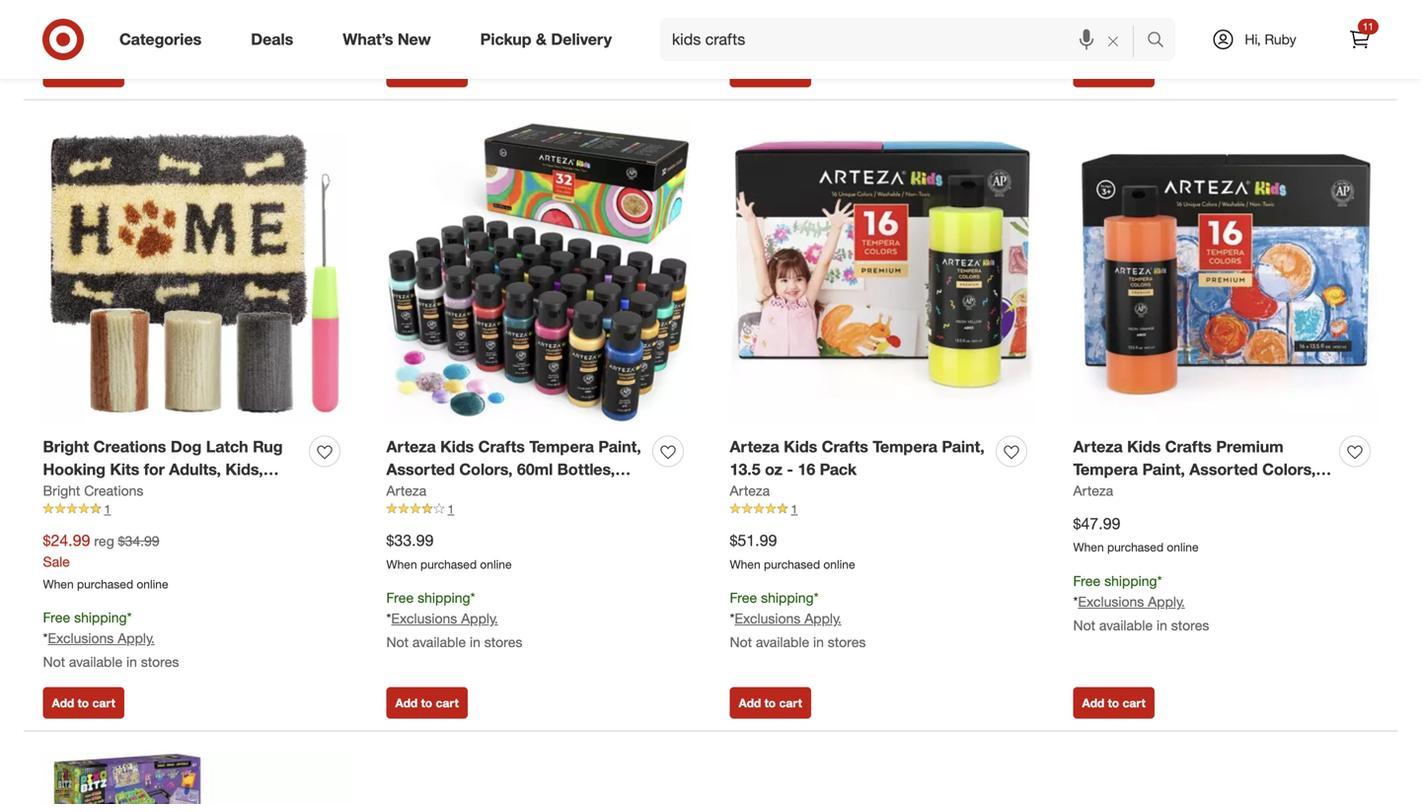 Task type: locate. For each thing, give the bounding box(es) containing it.
when
[[1074, 540, 1104, 555], [386, 557, 417, 572], [730, 557, 761, 572], [43, 577, 74, 592]]

free shipping * * exclusions apply. not available in stores for $47.99
[[1074, 573, 1210, 634]]

arteza up $47.99
[[1074, 482, 1114, 499]]

1 vertical spatial creations
[[84, 482, 144, 499]]

assorted up washable
[[386, 460, 455, 479]]

apply. down $51.99 when purchased online
[[805, 610, 842, 627]]

assorted
[[386, 460, 455, 479], [1190, 460, 1258, 479]]

purchased down the $51.99
[[764, 557, 820, 572]]

pixobitz, exclusive neon studio with 600 water fuse beads, decos and accessories, makes 3d creations with no heat, arts and crafts kids toys image
[[43, 751, 348, 805], [43, 751, 348, 805]]

1 horizontal spatial tempera
[[873, 437, 938, 457]]

online inside $24.99 reg $34.99 sale when purchased online
[[137, 577, 168, 592]]

crafts,
[[159, 483, 210, 502]]

purchased down $47.99
[[1108, 540, 1164, 555]]

cart
[[92, 64, 115, 79], [436, 64, 459, 79], [779, 64, 802, 79], [1123, 64, 1146, 79], [92, 696, 115, 711], [436, 696, 459, 711], [779, 696, 802, 711], [1123, 696, 1146, 711]]

* down sale
[[43, 630, 48, 647]]

when inside $51.99 when purchased online
[[730, 557, 761, 572]]

free down $33.99
[[386, 590, 414, 607]]

1 1 link from the left
[[43, 501, 348, 518]]

free down the $51.99
[[730, 590, 757, 607]]

bright for bright creations
[[43, 482, 80, 499]]

1 horizontal spatial paint,
[[942, 437, 985, 457]]

pack down the premium
[[1213, 483, 1250, 502]]

categories link
[[103, 18, 226, 61]]

arteza up washable
[[386, 437, 436, 457]]

purchased inside $33.99 when purchased online
[[421, 557, 477, 572]]

bright inside bright creations dog latch rug hooking kits for adults, kids, beginners, diy crafts, 20 x 15 in
[[43, 437, 89, 457]]

free shipping * * exclusions apply. not available in stores
[[1074, 573, 1210, 634], [386, 590, 523, 651], [730, 590, 866, 651], [43, 609, 179, 671]]

purchased for $33.99
[[421, 557, 477, 572]]

arteza kids crafts premium tempera paint, assorted colors, 400ml bottles - 16 pack
[[1074, 437, 1316, 502]]

tempera for 16
[[873, 437, 938, 457]]

purchased inside $47.99 when purchased online
[[1108, 540, 1164, 555]]

- inside arteza kids crafts tempera paint, assorted colors, 60ml bottles, washable - 32 pack
[[463, 483, 470, 502]]

1 up $51.99 when purchased online
[[791, 502, 798, 517]]

0 horizontal spatial -
[[463, 483, 470, 502]]

arteza for arteza link associated with arteza kids crafts premium tempera paint, assorted colors, 400ml bottles - 16 pack
[[1074, 482, 1114, 499]]

purchased inside $24.99 reg $34.99 sale when purchased online
[[77, 577, 133, 592]]

1 link down 60ml
[[386, 501, 692, 518]]

1 horizontal spatial 1 link
[[386, 501, 692, 518]]

paint, inside arteza kids crafts tempera paint, 13.5 oz - 16 pack
[[942, 437, 985, 457]]

0 vertical spatial 16
[[798, 460, 816, 479]]

online for $47.99
[[1167, 540, 1199, 555]]

- right bottles
[[1181, 483, 1187, 502]]

in
[[271, 483, 285, 502]]

2 horizontal spatial 1
[[791, 502, 798, 517]]

2 bright from the top
[[43, 482, 80, 499]]

purchased inside $51.99 when purchased online
[[764, 557, 820, 572]]

not for arteza kids crafts premium tempera paint, assorted colors, 400ml bottles - 16 pack
[[1074, 617, 1096, 634]]

1 horizontal spatial crafts
[[822, 437, 869, 457]]

when for $51.99
[[730, 557, 761, 572]]

when down sale
[[43, 577, 74, 592]]

add
[[52, 64, 74, 79], [395, 64, 418, 79], [739, 64, 761, 79], [1082, 64, 1105, 79], [52, 696, 74, 711], [395, 696, 418, 711], [739, 696, 761, 711], [1082, 696, 1105, 711]]

pack inside arteza kids crafts premium tempera paint, assorted colors, 400ml bottles - 16 pack
[[1213, 483, 1250, 502]]

x
[[236, 483, 245, 502]]

2 assorted from the left
[[1190, 460, 1258, 479]]

exclusions apply. link for $51.99
[[735, 610, 842, 627]]

kids,
[[225, 460, 263, 479]]

kids inside arteza kids crafts tempera paint, assorted colors, 60ml bottles, washable - 32 pack
[[440, 437, 474, 457]]

adults,
[[169, 460, 221, 479]]

bright
[[43, 437, 89, 457], [43, 482, 80, 499]]

1 arteza link from the left
[[386, 481, 427, 501]]

bright for bright creations dog latch rug hooking kits for adults, kids, beginners, diy crafts, 20 x 15 in
[[43, 437, 89, 457]]

crafts inside arteza kids crafts tempera paint, 13.5 oz - 16 pack
[[822, 437, 869, 457]]

0 horizontal spatial arteza link
[[386, 481, 427, 501]]

2 horizontal spatial kids
[[1127, 437, 1161, 457]]

creations inside bright creations dog latch rug hooking kits for adults, kids, beginners, diy crafts, 20 x 15 in
[[93, 437, 166, 457]]

free shipping * * exclusions apply. not available in stores down $33.99 when purchased online
[[386, 590, 523, 651]]

arteza
[[386, 437, 436, 457], [730, 437, 780, 457], [1074, 437, 1123, 457], [386, 482, 427, 499], [730, 482, 770, 499], [1074, 482, 1114, 499]]

crafts
[[478, 437, 525, 457], [822, 437, 869, 457], [1166, 437, 1212, 457]]

1 horizontal spatial -
[[787, 460, 794, 479]]

beginners,
[[43, 483, 123, 502]]

arteza kids crafts tempera paint, assorted colors, 60ml bottles, washable - 32 pack link
[[386, 436, 645, 502]]

free shipping * * exclusions apply. not available in stores down $47.99 when purchased online at the bottom
[[1074, 573, 1210, 634]]

bright down hooking
[[43, 482, 80, 499]]

stores for $51.99
[[828, 634, 866, 651]]

-
[[787, 460, 794, 479], [463, 483, 470, 502], [1181, 483, 1187, 502]]

1 left 32
[[448, 502, 454, 517]]

arteza link down the 13.5 at the bottom right of page
[[730, 481, 770, 501]]

crafts for assorted
[[1166, 437, 1212, 457]]

$47.99
[[1074, 514, 1121, 533]]

1 horizontal spatial colors,
[[1263, 460, 1316, 479]]

purchased
[[1108, 540, 1164, 555], [421, 557, 477, 572], [764, 557, 820, 572], [77, 577, 133, 592]]

1 bright from the top
[[43, 437, 89, 457]]

16 right bottles
[[1191, 483, 1209, 502]]

2 horizontal spatial -
[[1181, 483, 1187, 502]]

1 vertical spatial bright
[[43, 482, 80, 499]]

2 horizontal spatial paint,
[[1143, 460, 1185, 479]]

2 horizontal spatial tempera
[[1074, 460, 1138, 479]]

arteza inside arteza kids crafts tempera paint, assorted colors, 60ml bottles, washable - 32 pack
[[386, 437, 436, 457]]

What can we help you find? suggestions appear below search field
[[660, 18, 1152, 61]]

0 horizontal spatial 16
[[798, 460, 816, 479]]

- for tempera
[[1181, 483, 1187, 502]]

exclusions down $51.99 when purchased online
[[735, 610, 801, 627]]

exclusions apply. link
[[1078, 593, 1185, 610], [391, 610, 498, 627], [735, 610, 842, 627], [48, 630, 155, 647]]

free down $47.99
[[1074, 573, 1101, 590]]

tempera
[[529, 437, 594, 457], [873, 437, 938, 457], [1074, 460, 1138, 479]]

tempera inside arteza kids crafts tempera paint, assorted colors, 60ml bottles, washable - 32 pack
[[529, 437, 594, 457]]

add to cart button
[[43, 56, 124, 87], [386, 56, 468, 87], [730, 56, 811, 87], [1074, 56, 1155, 87], [43, 688, 124, 719], [386, 688, 468, 719], [730, 688, 811, 719], [1074, 688, 1155, 719]]

2 1 from the left
[[448, 502, 454, 517]]

tempera for bottles,
[[529, 437, 594, 457]]

1 horizontal spatial kids
[[784, 437, 818, 457]]

16 inside arteza kids crafts premium tempera paint, assorted colors, 400ml bottles - 16 pack
[[1191, 483, 1209, 502]]

0 vertical spatial bright
[[43, 437, 89, 457]]

when inside $33.99 when purchased online
[[386, 557, 417, 572]]

free shipping * * exclusions apply. not available in stores for $51.99
[[730, 590, 866, 651]]

purchased down $33.99
[[421, 557, 477, 572]]

free shipping * * exclusions apply. not available in stores down $24.99 reg $34.99 sale when purchased online
[[43, 609, 179, 671]]

shipping down $33.99 when purchased online
[[418, 590, 470, 607]]

1 for -
[[448, 502, 454, 517]]

tempera inside arteza kids crafts tempera paint, 13.5 oz - 16 pack
[[873, 437, 938, 457]]

when down the $51.99
[[730, 557, 761, 572]]

arteza link up $47.99
[[1074, 481, 1114, 501]]

crafts inside arteza kids crafts tempera paint, assorted colors, 60ml bottles, washable - 32 pack
[[478, 437, 525, 457]]

2 arteza link from the left
[[730, 481, 770, 501]]

arteza inside arteza kids crafts premium tempera paint, assorted colors, 400ml bottles - 16 pack
[[1074, 437, 1123, 457]]

creations for bright creations
[[84, 482, 144, 499]]

crafts for oz
[[822, 437, 869, 457]]

shipping down $51.99 when purchased online
[[761, 590, 814, 607]]

11
[[1363, 20, 1374, 33]]

what's
[[343, 30, 393, 49]]

3 kids from the left
[[1127, 437, 1161, 457]]

arteza down the 13.5 at the bottom right of page
[[730, 482, 770, 499]]

online
[[1167, 540, 1199, 555], [480, 557, 512, 572], [824, 557, 855, 572], [137, 577, 168, 592]]

to
[[78, 64, 89, 79], [421, 64, 433, 79], [765, 64, 776, 79], [1108, 64, 1120, 79], [78, 696, 89, 711], [421, 696, 433, 711], [765, 696, 776, 711], [1108, 696, 1120, 711]]

0 horizontal spatial kids
[[440, 437, 474, 457]]

0 horizontal spatial 1
[[104, 502, 111, 517]]

creations down kits
[[84, 482, 144, 499]]

online inside $33.99 when purchased online
[[480, 557, 512, 572]]

arteza link up $33.99
[[386, 481, 427, 501]]

pickup
[[480, 30, 532, 49]]

arteza link for arteza kids crafts tempera paint, 13.5 oz - 16 pack
[[730, 481, 770, 501]]

0 horizontal spatial 1 link
[[43, 501, 348, 518]]

crafts inside arteza kids crafts premium tempera paint, assorted colors, 400ml bottles - 16 pack
[[1166, 437, 1212, 457]]

arteza kids crafts tempera paint, assorted colors, 60ml bottles, washable - 32 pack
[[386, 437, 641, 502]]

exclusions apply. link down $51.99 when purchased online
[[735, 610, 842, 627]]

shipping down $47.99 when purchased online at the bottom
[[1105, 573, 1158, 590]]

reg
[[94, 533, 114, 550]]

creations up kits
[[93, 437, 166, 457]]

pack
[[820, 460, 857, 479], [496, 483, 533, 502], [1213, 483, 1250, 502]]

0 horizontal spatial pack
[[496, 483, 533, 502]]

1 horizontal spatial arteza link
[[730, 481, 770, 501]]

sale
[[43, 553, 70, 570]]

when inside $24.99 reg $34.99 sale when purchased online
[[43, 577, 74, 592]]

2 horizontal spatial 1 link
[[730, 501, 1035, 518]]

stores
[[485, 22, 523, 39], [1172, 617, 1210, 634], [485, 634, 523, 651], [828, 634, 866, 651], [141, 654, 179, 671]]

creations
[[93, 437, 166, 457], [84, 482, 144, 499]]

diy
[[128, 483, 155, 502]]

not available in stores
[[386, 22, 523, 39]]

- right oz
[[787, 460, 794, 479]]

deals link
[[234, 18, 318, 61]]

0 horizontal spatial paint,
[[599, 437, 641, 457]]

for
[[144, 460, 165, 479]]

32
[[474, 483, 492, 502]]

arteza up $33.99
[[386, 482, 427, 499]]

3 crafts from the left
[[1166, 437, 1212, 457]]

exclusions down $33.99 when purchased online
[[391, 610, 457, 627]]

arteza kids crafts premium tempera paint, assorted colors, 400ml bottles - 16 pack image
[[1074, 120, 1379, 425], [1074, 120, 1379, 425]]

0 horizontal spatial tempera
[[529, 437, 594, 457]]

available
[[413, 22, 466, 39], [1100, 617, 1153, 634], [413, 634, 466, 651], [756, 634, 810, 651], [69, 654, 123, 671]]

bright creations dog latch rug hooking kits for adults, kids, beginners, diy crafts, 20 x 15 in image
[[43, 120, 348, 425], [43, 120, 348, 425]]

16 right oz
[[798, 460, 816, 479]]

1 link
[[43, 501, 348, 518], [386, 501, 692, 518], [730, 501, 1035, 518]]

kids for assorted
[[440, 437, 474, 457]]

exclusions down $47.99 when purchased online at the bottom
[[1078, 593, 1144, 610]]

colors, down the premium
[[1263, 460, 1316, 479]]

1 link down adults,
[[43, 501, 348, 518]]

11 link
[[1339, 18, 1382, 61]]

shipping for $33.99
[[418, 590, 470, 607]]

2 1 link from the left
[[386, 501, 692, 518]]

1 link for crafts,
[[43, 501, 348, 518]]

colors,
[[459, 460, 513, 479], [1263, 460, 1316, 479]]

free
[[1074, 573, 1101, 590], [386, 590, 414, 607], [730, 590, 757, 607], [43, 609, 70, 627]]

online inside $51.99 when purchased online
[[824, 557, 855, 572]]

0 horizontal spatial colors,
[[459, 460, 513, 479]]

apply. down $33.99 when purchased online
[[461, 610, 498, 627]]

1 colors, from the left
[[459, 460, 513, 479]]

when for $33.99
[[386, 557, 417, 572]]

2 horizontal spatial arteza link
[[1074, 481, 1114, 501]]

paint, for arteza kids crafts tempera paint, assorted colors, 60ml bottles, washable - 32 pack
[[599, 437, 641, 457]]

online inside $47.99 when purchased online
[[1167, 540, 1199, 555]]

16
[[798, 460, 816, 479], [1191, 483, 1209, 502]]

in
[[470, 22, 481, 39], [1157, 617, 1168, 634], [470, 634, 481, 651], [813, 634, 824, 651], [126, 654, 137, 671]]

available for arteza kids crafts tempera paint, 13.5 oz - 16 pack
[[756, 634, 810, 651]]

paint,
[[599, 437, 641, 457], [942, 437, 985, 457], [1143, 460, 1185, 479]]

1 horizontal spatial 16
[[1191, 483, 1209, 502]]

2 colors, from the left
[[1263, 460, 1316, 479]]

0 vertical spatial creations
[[93, 437, 166, 457]]

0 horizontal spatial crafts
[[478, 437, 525, 457]]

free shipping * * exclusions apply. not available in stores down $51.99 when purchased online
[[730, 590, 866, 651]]

apply.
[[1148, 593, 1185, 610], [461, 610, 498, 627], [805, 610, 842, 627], [118, 630, 155, 647]]

1
[[104, 502, 111, 517], [448, 502, 454, 517], [791, 502, 798, 517]]

kits
[[110, 460, 139, 479]]

3 arteza link from the left
[[1074, 481, 1114, 501]]

pickup & delivery
[[480, 30, 612, 49]]

purchased for $47.99
[[1108, 540, 1164, 555]]

in for $51.99
[[813, 634, 824, 651]]

arteza kids crafts tempera paint, 13.5 oz - 16 pack image
[[730, 120, 1035, 425], [730, 120, 1035, 425]]

arteza up the 13.5 at the bottom right of page
[[730, 437, 780, 457]]

exclusions apply. link down $33.99 when purchased online
[[391, 610, 498, 627]]

1 assorted from the left
[[386, 460, 455, 479]]

in for $33.99
[[470, 634, 481, 651]]

pack inside arteza kids crafts tempera paint, assorted colors, 60ml bottles, washable - 32 pack
[[496, 483, 533, 502]]

bright up hooking
[[43, 437, 89, 457]]

1 link down arteza kids crafts tempera paint, 13.5 oz - 16 pack "link"
[[730, 501, 1035, 518]]

free down sale
[[43, 609, 70, 627]]

exclusions for $47.99
[[1078, 593, 1144, 610]]

add to cart
[[52, 64, 115, 79], [395, 64, 459, 79], [739, 64, 802, 79], [1082, 64, 1146, 79], [52, 696, 115, 711], [395, 696, 459, 711], [739, 696, 802, 711], [1082, 696, 1146, 711]]

when down $33.99
[[386, 557, 417, 572]]

2 horizontal spatial pack
[[1213, 483, 1250, 502]]

2 crafts from the left
[[822, 437, 869, 457]]

colors, inside arteza kids crafts tempera paint, assorted colors, 60ml bottles, washable - 32 pack
[[459, 460, 513, 479]]

arteza kids crafts tempera paint, assorted colors, 60ml bottles, washable - 32 pack image
[[386, 120, 692, 425], [386, 120, 692, 425]]

1 horizontal spatial assorted
[[1190, 460, 1258, 479]]

assorted down the premium
[[1190, 460, 1258, 479]]

when down $47.99
[[1074, 540, 1104, 555]]

arteza inside arteza kids crafts tempera paint, 13.5 oz - 16 pack
[[730, 437, 780, 457]]

not
[[386, 22, 409, 39], [1074, 617, 1096, 634], [386, 634, 409, 651], [730, 634, 752, 651], [43, 654, 65, 671]]

stores for $33.99
[[485, 634, 523, 651]]

when for $47.99
[[1074, 540, 1104, 555]]

shipping
[[1105, 573, 1158, 590], [418, 590, 470, 607], [761, 590, 814, 607], [74, 609, 127, 627]]

paint, inside arteza kids crafts tempera paint, assorted colors, 60ml bottles, washable - 32 pack
[[599, 437, 641, 457]]

1 horizontal spatial 1
[[448, 502, 454, 517]]

premium
[[1217, 437, 1284, 457]]

pack right oz
[[820, 460, 857, 479]]

1 down bright creations link at left
[[104, 502, 111, 517]]

kids inside arteza kids crafts tempera paint, 13.5 oz - 16 pack
[[784, 437, 818, 457]]

colors, up 32
[[459, 460, 513, 479]]

1 vertical spatial 16
[[1191, 483, 1209, 502]]

free for $51.99
[[730, 590, 757, 607]]

- left 32
[[463, 483, 470, 502]]

arteza link
[[386, 481, 427, 501], [730, 481, 770, 501], [1074, 481, 1114, 501]]

when inside $47.99 when purchased online
[[1074, 540, 1104, 555]]

deals
[[251, 30, 293, 49]]

pack inside arteza kids crafts tempera paint, 13.5 oz - 16 pack
[[820, 460, 857, 479]]

creations for bright creations dog latch rug hooking kits for adults, kids, beginners, diy crafts, 20 x 15 in
[[93, 437, 166, 457]]

kids for paint,
[[1127, 437, 1161, 457]]

pack down 60ml
[[496, 483, 533, 502]]

* down $33.99
[[386, 610, 391, 627]]

kids
[[440, 437, 474, 457], [784, 437, 818, 457], [1127, 437, 1161, 457]]

1 kids from the left
[[440, 437, 474, 457]]

online for $51.99
[[824, 557, 855, 572]]

2 kids from the left
[[784, 437, 818, 457]]

hi, ruby
[[1245, 31, 1297, 48]]

free for $33.99
[[386, 590, 414, 607]]

paint, for arteza kids crafts tempera paint, 13.5 oz - 16 pack
[[942, 437, 985, 457]]

$47.99 when purchased online
[[1074, 514, 1199, 555]]

*
[[1158, 573, 1162, 590], [470, 590, 475, 607], [814, 590, 819, 607], [1074, 593, 1078, 610], [127, 609, 132, 627], [386, 610, 391, 627], [730, 610, 735, 627], [43, 630, 48, 647]]

1 horizontal spatial pack
[[820, 460, 857, 479]]

13.5
[[730, 460, 761, 479]]

search button
[[1138, 18, 1186, 65]]

- inside arteza kids crafts premium tempera paint, assorted colors, 400ml bottles - 16 pack
[[1181, 483, 1187, 502]]

purchased down reg
[[77, 577, 133, 592]]

0 horizontal spatial assorted
[[386, 460, 455, 479]]

1 1 from the left
[[104, 502, 111, 517]]

exclusions
[[1078, 593, 1144, 610], [391, 610, 457, 627], [735, 610, 801, 627], [48, 630, 114, 647]]

kids inside arteza kids crafts premium tempera paint, assorted colors, 400ml bottles - 16 pack
[[1127, 437, 1161, 457]]

* down $24.99 reg $34.99 sale when purchased online
[[127, 609, 132, 627]]

1 crafts from the left
[[478, 437, 525, 457]]

apply. down $47.99 when purchased online at the bottom
[[1148, 593, 1185, 610]]

dog
[[171, 437, 202, 457]]

exclusions apply. link down $47.99 when purchased online at the bottom
[[1078, 593, 1185, 610]]

arteza for arteza kids crafts premium tempera paint, assorted colors, 400ml bottles - 16 pack
[[1074, 437, 1123, 457]]

arteza up 400ml
[[1074, 437, 1123, 457]]

2 horizontal spatial crafts
[[1166, 437, 1212, 457]]

20
[[214, 483, 232, 502]]



Task type: vqa. For each thing, say whether or not it's contained in the screenshot.
Charmin
no



Task type: describe. For each thing, give the bounding box(es) containing it.
- inside arteza kids crafts tempera paint, 13.5 oz - 16 pack
[[787, 460, 794, 479]]

washable
[[386, 483, 459, 502]]

not for arteza kids crafts tempera paint, assorted colors, 60ml bottles, washable - 32 pack
[[386, 634, 409, 651]]

15
[[249, 483, 267, 502]]

bottles
[[1123, 483, 1176, 502]]

kids for 13.5
[[784, 437, 818, 457]]

tempera inside arteza kids crafts premium tempera paint, assorted colors, 400ml bottles - 16 pack
[[1074, 460, 1138, 479]]

400ml
[[1074, 483, 1118, 502]]

$33.99 when purchased online
[[386, 531, 512, 572]]

shipping down $24.99 reg $34.99 sale when purchased online
[[74, 609, 127, 627]]

latch
[[206, 437, 248, 457]]

arteza for arteza kids crafts tempera paint, 13.5 oz - 16 pack's arteza link
[[730, 482, 770, 499]]

$51.99 when purchased online
[[730, 531, 855, 572]]

pack for tempera
[[1213, 483, 1250, 502]]

exclusions for $51.99
[[735, 610, 801, 627]]

bright creations dog latch rug hooking kits for adults, kids, beginners, diy crafts, 20 x 15 in link
[[43, 436, 302, 502]]

free shipping * * exclusions apply. not available in stores for $33.99
[[386, 590, 523, 651]]

new
[[398, 30, 431, 49]]

oz
[[765, 460, 783, 479]]

hi,
[[1245, 31, 1261, 48]]

shipping for $47.99
[[1105, 573, 1158, 590]]

what's new link
[[326, 18, 456, 61]]

delivery
[[551, 30, 612, 49]]

arteza link for arteza kids crafts premium tempera paint, assorted colors, 400ml bottles - 16 pack
[[1074, 481, 1114, 501]]

$33.99
[[386, 531, 434, 550]]

1 for beginners,
[[104, 502, 111, 517]]

3 1 from the left
[[791, 502, 798, 517]]

online for $33.99
[[480, 557, 512, 572]]

free for $47.99
[[1074, 573, 1101, 590]]

apply. for $51.99
[[805, 610, 842, 627]]

hooking
[[43, 460, 106, 479]]

in for $47.99
[[1157, 617, 1168, 634]]

arteza for arteza kids crafts tempera paint, assorted colors, 60ml bottles, washable - 32 pack arteza link
[[386, 482, 427, 499]]

arteza kids crafts tempera paint, 13.5 oz - 16 pack
[[730, 437, 985, 479]]

bright creations link
[[43, 481, 144, 501]]

shipping for $51.99
[[761, 590, 814, 607]]

assorted inside arteza kids crafts tempera paint, assorted colors, 60ml bottles, washable - 32 pack
[[386, 460, 455, 479]]

* down $33.99 when purchased online
[[470, 590, 475, 607]]

* down $47.99
[[1074, 593, 1078, 610]]

exclusions for $33.99
[[391, 610, 457, 627]]

16 inside arteza kids crafts tempera paint, 13.5 oz - 16 pack
[[798, 460, 816, 479]]

colors, inside arteza kids crafts premium tempera paint, assorted colors, 400ml bottles - 16 pack
[[1263, 460, 1316, 479]]

arteza kids crafts premium tempera paint, assorted colors, 400ml bottles - 16 pack link
[[1074, 436, 1332, 502]]

$24.99 reg $34.99 sale when purchased online
[[43, 531, 168, 592]]

- for paint,
[[463, 483, 470, 502]]

apply. for $47.99
[[1148, 593, 1185, 610]]

&
[[536, 30, 547, 49]]

$24.99
[[43, 531, 90, 550]]

crafts for colors,
[[478, 437, 525, 457]]

available for arteza kids crafts premium tempera paint, assorted colors, 400ml bottles - 16 pack
[[1100, 617, 1153, 634]]

* down the $51.99
[[730, 610, 735, 627]]

arteza kids crafts tempera paint, 13.5 oz - 16 pack link
[[730, 436, 989, 481]]

arteza link for arteza kids crafts tempera paint, assorted colors, 60ml bottles, washable - 32 pack
[[386, 481, 427, 501]]

$34.99
[[118, 533, 159, 550]]

rug
[[253, 437, 283, 457]]

categories
[[119, 30, 202, 49]]

pack for paint,
[[496, 483, 533, 502]]

exclusions down sale
[[48, 630, 114, 647]]

exclusions apply. link for $47.99
[[1078, 593, 1185, 610]]

available for bright creations dog latch rug hooking kits for adults, kids, beginners, diy crafts, 20 x 15 in
[[69, 654, 123, 671]]

1 link for pack
[[386, 501, 692, 518]]

what's new
[[343, 30, 431, 49]]

bright creations dog latch rug hooking kits for adults, kids, beginners, diy crafts, 20 x 15 in
[[43, 437, 285, 502]]

60ml
[[517, 460, 553, 479]]

pickup & delivery link
[[464, 18, 637, 61]]

3 1 link from the left
[[730, 501, 1035, 518]]

stores for $47.99
[[1172, 617, 1210, 634]]

search
[[1138, 32, 1186, 51]]

apply. down $24.99 reg $34.99 sale when purchased online
[[118, 630, 155, 647]]

* down $47.99 when purchased online at the bottom
[[1158, 573, 1162, 590]]

not for arteza kids crafts tempera paint, 13.5 oz - 16 pack
[[730, 634, 752, 651]]

bright creations
[[43, 482, 144, 499]]

purchased for $51.99
[[764, 557, 820, 572]]

not for bright creations dog latch rug hooking kits for adults, kids, beginners, diy crafts, 20 x 15 in
[[43, 654, 65, 671]]

$51.99
[[730, 531, 777, 550]]

exclusions apply. link down $24.99 reg $34.99 sale when purchased online
[[48, 630, 155, 647]]

assorted inside arteza kids crafts premium tempera paint, assorted colors, 400ml bottles - 16 pack
[[1190, 460, 1258, 479]]

available for arteza kids crafts tempera paint, assorted colors, 60ml bottles, washable - 32 pack
[[413, 634, 466, 651]]

bottles,
[[557, 460, 615, 479]]

* down $51.99 when purchased online
[[814, 590, 819, 607]]

ruby
[[1265, 31, 1297, 48]]

apply. for $33.99
[[461, 610, 498, 627]]

arteza for arteza kids crafts tempera paint, assorted colors, 60ml bottles, washable - 32 pack
[[386, 437, 436, 457]]

arteza for arteza kids crafts tempera paint, 13.5 oz - 16 pack
[[730, 437, 780, 457]]

exclusions apply. link for $33.99
[[391, 610, 498, 627]]

paint, inside arteza kids crafts premium tempera paint, assorted colors, 400ml bottles - 16 pack
[[1143, 460, 1185, 479]]



